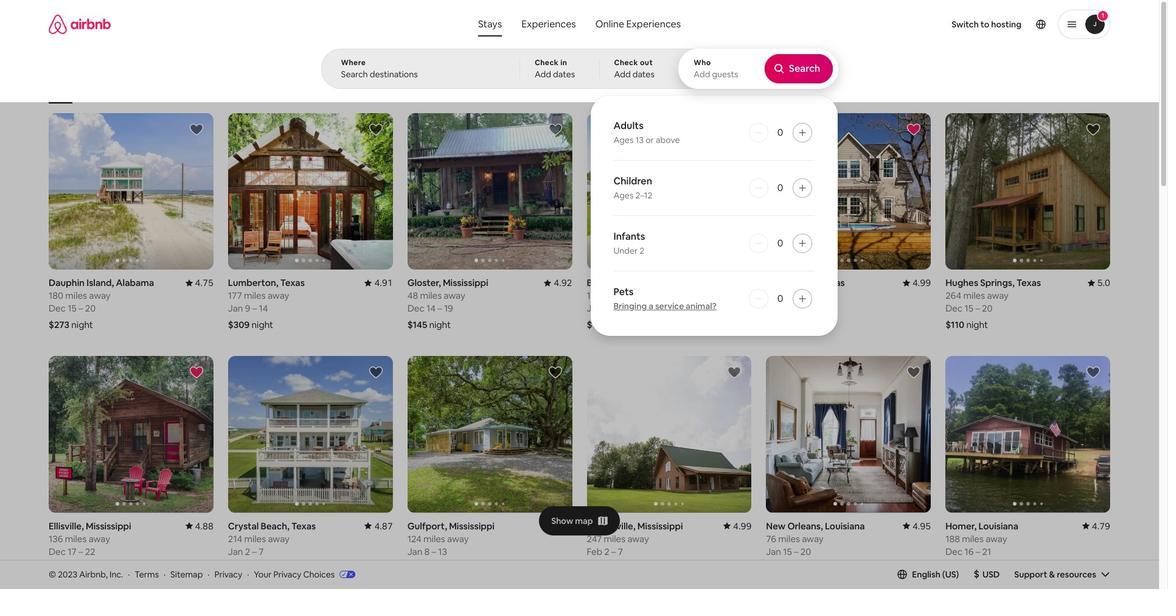Task type: vqa. For each thing, say whether or not it's contained in the screenshot.
the rightmost 4.97 out of 5 average rating icon
no



Task type: locate. For each thing, give the bounding box(es) containing it.
1 check from the left
[[535, 58, 559, 68]]

1 0 from the top
[[778, 126, 783, 139]]

2 right feb
[[605, 546, 610, 557]]

mississippi for gloster, mississippi
[[443, 277, 488, 289]]

$
[[974, 568, 980, 580]]

bay st. louis, mississippi 111 miles away jan 3 – 8 $157
[[587, 277, 690, 331]]

miles up the 17
[[65, 533, 87, 544]]

·
[[128, 569, 130, 580], [164, 569, 166, 580], [208, 569, 210, 580], [247, 569, 249, 580]]

7 up your
[[259, 546, 264, 557]]

add down 'who'
[[694, 69, 710, 80]]

14 inside lumberton, texas 177 miles away jan 9 – 14 $309 night
[[259, 303, 268, 314]]

dec down 180
[[49, 303, 66, 314]]

check inside check in add dates
[[535, 58, 559, 68]]

©
[[49, 569, 56, 580]]

miles down 'gloster,' at the top of the page
[[420, 290, 442, 301]]

mississippi inside the gulfport, mississippi 124 miles away jan 8 – 13 $91 night
[[449, 520, 495, 532]]

add to wishlist: homer, louisiana image
[[1086, 365, 1101, 380]]

map
[[575, 515, 593, 526]]

night inside hughes springs, texas 264 miles away dec 15 – 20 $110 night
[[967, 319, 988, 331]]

mississippi inside gloster, mississippi 48 miles away dec 14 – 19 $145 night
[[443, 277, 488, 289]]

4.87
[[375, 520, 393, 532]]

$492
[[228, 562, 250, 574]]

0 horizontal spatial 20
[[85, 303, 96, 314]]

2 horizontal spatial 15
[[965, 303, 974, 314]]

1 7 from the left
[[259, 546, 264, 557]]

ages down adults
[[614, 135, 634, 145]]

4.99 out of 5 average rating image left 'hughes' on the top
[[903, 277, 931, 289]]

15 down 'hughes' on the top
[[965, 303, 974, 314]]

texas inside lumberton, texas 177 miles away jan 9 – 14 $309 night
[[280, 277, 305, 289]]

1 privacy from the left
[[214, 569, 242, 580]]

4.99 out of 5 average rating image
[[903, 277, 931, 289], [724, 520, 752, 532]]

1 vertical spatial 13
[[438, 546, 447, 557]]

20 down 'island,' on the top left of page
[[85, 303, 96, 314]]

shoreacres
[[766, 277, 815, 289]]

0 horizontal spatial louisiana
[[825, 520, 865, 532]]

2 14 from the left
[[785, 303, 795, 314]]

away right 124
[[447, 533, 469, 544]]

group
[[49, 56, 902, 103], [49, 113, 214, 270], [228, 113, 393, 270], [408, 113, 572, 270], [587, 113, 752, 270], [766, 113, 931, 270], [946, 113, 1111, 270], [49, 356, 214, 513], [228, 356, 393, 513], [408, 356, 572, 513], [587, 356, 752, 513], [766, 356, 931, 513], [946, 356, 1111, 513]]

add inside check out add dates
[[614, 69, 631, 80]]

3
[[604, 303, 609, 314]]

above
[[656, 135, 680, 145]]

4 0 from the top
[[778, 292, 783, 305]]

2 horizontal spatial 20
[[982, 303, 993, 314]]

5.0
[[1098, 277, 1111, 289]]

night down 22
[[70, 562, 92, 574]]

2 check from the left
[[614, 58, 638, 68]]

away inside shoreacres , texas 236 miles away dec 14 – 19
[[808, 290, 829, 301]]

away down 'island,' on the top left of page
[[89, 290, 111, 301]]

away down ,
[[808, 290, 829, 301]]

dec down 264
[[946, 303, 963, 314]]

dec
[[49, 303, 66, 314], [766, 303, 783, 314], [408, 303, 425, 314], [946, 303, 963, 314], [49, 546, 66, 557], [946, 546, 963, 557]]

· left privacy link
[[208, 569, 210, 580]]

add to wishlist: lumberton, texas image
[[369, 122, 383, 137]]

1 horizontal spatial 2
[[605, 546, 610, 557]]

– down orleans,
[[794, 546, 799, 557]]

views
[[471, 85, 491, 95]]

2 horizontal spatial add
[[694, 69, 710, 80]]

feb
[[587, 546, 603, 557]]

0 horizontal spatial check
[[535, 58, 559, 68]]

ages inside adults ages 13 or above
[[614, 135, 634, 145]]

jan inside the gulfport, mississippi 124 miles away jan 8 – 13 $91 night
[[408, 546, 423, 557]]

mississippi inside the brooksville, mississippi 247 miles away feb 2 – 7 $140 night
[[638, 520, 683, 532]]

group for new orleans, louisiana
[[766, 356, 931, 513]]

– inside ellisville, mississippi 136 miles away dec 17 – 22 $159 night
[[78, 546, 83, 557]]

19 inside shoreacres , texas 236 miles away dec 14 – 19
[[803, 303, 812, 314]]

what can we help you find? tab list
[[469, 12, 586, 37]]

jan inside the crystal beach, texas 214 miles away jan 2 – 7 $492 night
[[228, 546, 243, 557]]

4.99 out of 5 average rating image for brooksville, mississippi 247 miles away feb 2 – 7 $140 night
[[724, 520, 752, 532]]

mississippi right gulfport,
[[449, 520, 495, 532]]

add inside check in add dates
[[535, 69, 551, 80]]

2 horizontal spatial 14
[[785, 303, 795, 314]]

2 louisiana from the left
[[979, 520, 1019, 532]]

1 louisiana from the left
[[825, 520, 865, 532]]

miles right 76
[[779, 533, 800, 544]]

4.91 out of 5 average rating image
[[365, 277, 393, 289]]

hosting
[[992, 19, 1022, 30]]

14 right '9' in the bottom of the page
[[259, 303, 268, 314]]

– down gulfport,
[[432, 546, 436, 557]]

mississippi inside ellisville, mississippi 136 miles away dec 17 – 22 $159 night
[[86, 520, 131, 532]]

check in add dates
[[535, 58, 575, 80]]

136
[[49, 533, 63, 544]]

4.82 out of 5 average rating image
[[544, 520, 572, 532]]

english (us)
[[913, 569, 959, 580]]

louisiana up "21"
[[979, 520, 1019, 532]]

check left in
[[535, 58, 559, 68]]

ages down children
[[614, 190, 634, 201]]

away down louis,
[[624, 290, 646, 301]]

0 horizontal spatial privacy
[[214, 569, 242, 580]]

miles down crystal
[[244, 533, 266, 544]]

jan down 76
[[766, 546, 781, 557]]

miles down the shoreacres in the top right of the page
[[784, 290, 806, 301]]

adults
[[614, 119, 644, 132]]

away inside ellisville, mississippi 136 miles away dec 17 – 22 $159 night
[[89, 533, 110, 544]]

0 horizontal spatial 4.99
[[733, 520, 752, 532]]

20 inside dauphin island, alabama 180 miles away dec 15 – 20 $273 night
[[85, 303, 96, 314]]

1 14 from the left
[[259, 303, 268, 314]]

brooksville, mississippi 247 miles away feb 2 – 7 $140 night
[[587, 520, 683, 574]]

group for crystal beach, texas
[[228, 356, 393, 513]]

night right $492
[[251, 562, 273, 574]]

0 horizontal spatial 7
[[259, 546, 264, 557]]

2 19 from the left
[[444, 303, 453, 314]]

20 for 76 miles away
[[801, 546, 811, 557]]

8
[[618, 303, 623, 314], [425, 546, 430, 557]]

dates down in
[[553, 69, 575, 80]]

20 down orleans,
[[801, 546, 811, 557]]

louisiana right orleans,
[[825, 520, 865, 532]]

texas right ,
[[821, 277, 845, 289]]

brooksville,
[[587, 520, 636, 532]]

– inside the crystal beach, texas 214 miles away jan 2 – 7 $492 night
[[252, 546, 257, 557]]

dates inside check out add dates
[[633, 69, 655, 80]]

miles down 'hughes' on the top
[[964, 290, 985, 301]]

night inside the brooksville, mississippi 247 miles away feb 2 – 7 $140 night
[[609, 562, 631, 574]]

jan left '9' in the bottom of the page
[[228, 303, 243, 314]]

dec down 48
[[408, 303, 425, 314]]

away inside 'bay st. louis, mississippi 111 miles away jan 3 – 8 $157'
[[624, 290, 646, 301]]

&
[[1049, 569, 1055, 580]]

– right '9' in the bottom of the page
[[252, 303, 257, 314]]

1 horizontal spatial privacy
[[274, 569, 301, 580]]

8 inside the gulfport, mississippi 124 miles away jan 8 – 13 $91 night
[[425, 546, 430, 557]]

1 horizontal spatial experiences
[[627, 18, 681, 30]]

texas inside hughes springs, texas 264 miles away dec 15 – 20 $110 night
[[1017, 277, 1041, 289]]

experiences up in
[[522, 18, 576, 30]]

check
[[535, 58, 559, 68], [614, 58, 638, 68]]

online experiences
[[596, 18, 681, 30]]

group for bay st. louis, mississippi
[[587, 113, 752, 270]]

ages for children
[[614, 190, 634, 201]]

texas inside shoreacres , texas 236 miles away dec 14 – 19
[[821, 277, 845, 289]]

0 horizontal spatial add
[[535, 69, 551, 80]]

miles down st.
[[600, 290, 622, 301]]

15 inside new orleans, louisiana 76 miles away jan 15 – 20 $285 night
[[783, 546, 792, 557]]

jan left 3
[[587, 303, 602, 314]]

20 inside hughes springs, texas 264 miles away dec 15 – 20 $110 night
[[982, 303, 993, 314]]

15 for $110
[[965, 303, 974, 314]]

1 horizontal spatial 19
[[803, 303, 812, 314]]

add up omg!
[[535, 69, 551, 80]]

1 horizontal spatial 14
[[427, 303, 436, 314]]

15 up $273
[[68, 303, 77, 314]]

night right $309
[[252, 319, 273, 331]]

privacy
[[214, 569, 242, 580], [274, 569, 301, 580]]

– down 'gloster,' at the top of the page
[[438, 303, 442, 314]]

– inside the homer, louisiana 188 miles away dec 16 – 21 $125 night
[[976, 546, 981, 557]]

2 ages from the top
[[614, 190, 634, 201]]

0 vertical spatial 13
[[636, 135, 644, 145]]

– inside shoreacres , texas 236 miles away dec 14 – 19
[[797, 303, 801, 314]]

mississippi up bringing a service animal? button
[[644, 277, 690, 289]]

4.88
[[195, 520, 214, 532]]

247
[[587, 533, 602, 544]]

2 0 from the top
[[778, 181, 783, 194]]

experiences button
[[512, 12, 586, 37]]

– down 'hughes' on the top
[[976, 303, 980, 314]]

2 inside the brooksville, mississippi 247 miles away feb 2 – 7 $140 night
[[605, 546, 610, 557]]

2
[[640, 245, 645, 256], [245, 546, 250, 557], [605, 546, 610, 557]]

14 down the shoreacres in the top right of the page
[[785, 303, 795, 314]]

– inside the brooksville, mississippi 247 miles away feb 2 – 7 $140 night
[[612, 546, 616, 557]]

bay
[[587, 277, 602, 289]]

support & resources
[[1015, 569, 1097, 580]]

7 inside the crystal beach, texas 214 miles away jan 2 – 7 $492 night
[[259, 546, 264, 557]]

20 inside new orleans, louisiana 76 miles away jan 15 – 20 $285 night
[[801, 546, 811, 557]]

homer, louisiana 188 miles away dec 16 – 21 $125 night
[[946, 520, 1019, 574]]

dates inside check in add dates
[[553, 69, 575, 80]]

terms · sitemap · privacy ·
[[135, 569, 249, 580]]

0 horizontal spatial dates
[[553, 69, 575, 80]]

1 ages from the top
[[614, 135, 634, 145]]

check for check in add dates
[[535, 58, 559, 68]]

away down lumberton,
[[268, 290, 289, 301]]

15 inside hughes springs, texas 264 miles away dec 15 – 20 $110 night
[[965, 303, 974, 314]]

– up your
[[252, 546, 257, 557]]

english (us) button
[[898, 569, 959, 580]]

,
[[816, 277, 819, 289]]

1 vertical spatial ages
[[614, 190, 634, 201]]

8 down gulfport,
[[425, 546, 430, 557]]

1 horizontal spatial 15
[[783, 546, 792, 557]]

add to wishlist: crystal beach, texas image
[[369, 365, 383, 380]]

4.99 left 'hughes' on the top
[[913, 277, 931, 289]]

show
[[552, 515, 574, 526]]

4.99
[[913, 277, 931, 289], [733, 520, 752, 532]]

add to wishlist: gloster, mississippi image
[[548, 122, 563, 137]]

miles
[[65, 290, 87, 301], [244, 290, 266, 301], [600, 290, 622, 301], [784, 290, 806, 301], [420, 290, 442, 301], [964, 290, 985, 301], [65, 533, 87, 544], [244, 533, 266, 544], [604, 533, 626, 544], [779, 533, 800, 544], [424, 533, 445, 544], [962, 533, 984, 544]]

miles inside 'bay st. louis, mississippi 111 miles away jan 3 – 8 $157'
[[600, 290, 622, 301]]

20 for 264 miles away
[[982, 303, 993, 314]]

0 horizontal spatial 2
[[245, 546, 250, 557]]

1 horizontal spatial add
[[614, 69, 631, 80]]

– down the shoreacres in the top right of the page
[[797, 303, 801, 314]]

0 horizontal spatial 4.99 out of 5 average rating image
[[724, 520, 752, 532]]

20 down springs,
[[982, 303, 993, 314]]

$309
[[228, 319, 250, 331]]

jan inside 'bay st. louis, mississippi 111 miles away jan 3 – 8 $157'
[[587, 303, 602, 314]]

your privacy choices link
[[254, 569, 356, 581]]

group containing amazing views
[[49, 56, 902, 103]]

night right $273
[[71, 319, 93, 331]]

night right $145
[[429, 319, 451, 331]]

None search field
[[321, 0, 838, 336]]

– right 3
[[611, 303, 616, 314]]

ages
[[614, 135, 634, 145], [614, 190, 634, 201]]

2 up $492
[[245, 546, 250, 557]]

add inside who add guests
[[694, 69, 710, 80]]

mississippi for brooksville, mississippi
[[638, 520, 683, 532]]

1 dates from the left
[[553, 69, 575, 80]]

· left your
[[247, 569, 249, 580]]

1 add from the left
[[535, 69, 551, 80]]

miles down lumberton,
[[244, 290, 266, 301]]

14 up $145
[[427, 303, 436, 314]]

away down beach,
[[268, 533, 290, 544]]

0 horizontal spatial 8
[[425, 546, 430, 557]]

1 vertical spatial 8
[[425, 546, 430, 557]]

dec down '188'
[[946, 546, 963, 557]]

13 inside the gulfport, mississippi 124 miles away jan 8 – 13 $91 night
[[438, 546, 447, 557]]

dec down 236
[[766, 303, 783, 314]]

show map button
[[539, 506, 620, 535]]

night down "21"
[[967, 562, 989, 574]]

hughes springs, texas 264 miles away dec 15 – 20 $110 night
[[946, 277, 1041, 331]]

· right inc.
[[128, 569, 130, 580]]

4.95
[[913, 520, 931, 532]]

1 horizontal spatial louisiana
[[979, 520, 1019, 532]]

2 dates from the left
[[633, 69, 655, 80]]

1 horizontal spatial 4.99 out of 5 average rating image
[[903, 277, 931, 289]]

15 up $285
[[783, 546, 792, 557]]

1 19 from the left
[[803, 303, 812, 314]]

8 inside 'bay st. louis, mississippi 111 miles away jan 3 – 8 $157'
[[618, 303, 623, 314]]

13
[[636, 135, 644, 145], [438, 546, 447, 557]]

14
[[259, 303, 268, 314], [785, 303, 795, 314], [427, 303, 436, 314]]

$140
[[587, 562, 607, 574]]

switch to hosting
[[952, 19, 1022, 30]]

8 right 3
[[618, 303, 623, 314]]

texas right lumberton,
[[280, 277, 305, 289]]

jan down the 214
[[228, 546, 243, 557]]

13 down gulfport,
[[438, 546, 447, 557]]

7 right feb
[[618, 546, 623, 557]]

choices
[[303, 569, 335, 580]]

night right the $110
[[967, 319, 988, 331]]

4.99 out of 5 average rating image left new at the bottom right of the page
[[724, 520, 752, 532]]

3 0 from the top
[[778, 237, 783, 250]]

check left out
[[614, 58, 638, 68]]

texas for crystal beach, texas 214 miles away jan 2 – 7 $492 night
[[292, 520, 316, 532]]

experiences up out
[[627, 18, 681, 30]]

check inside check out add dates
[[614, 58, 638, 68]]

2 horizontal spatial 2
[[640, 245, 645, 256]]

miles down dauphin
[[65, 290, 87, 301]]

group for gulfport, mississippi
[[408, 356, 572, 513]]

miles up the 16
[[962, 533, 984, 544]]

miles down brooksville,
[[604, 533, 626, 544]]

– right feb
[[612, 546, 616, 557]]

add to wishlist: hughes springs, texas image
[[1086, 122, 1101, 137]]

english
[[913, 569, 941, 580]]

away up 22
[[89, 533, 110, 544]]

add to wishlist: brooksville, mississippi image
[[727, 365, 742, 380]]

2 7 from the left
[[618, 546, 623, 557]]

night right $285
[[789, 562, 811, 574]]

1 vertical spatial 4.99 out of 5 average rating image
[[724, 520, 752, 532]]

night inside ellisville, mississippi 136 miles away dec 17 – 22 $159 night
[[70, 562, 92, 574]]

111
[[587, 290, 598, 301]]

4.82
[[554, 520, 572, 532]]

0 horizontal spatial 15
[[68, 303, 77, 314]]

island,
[[87, 277, 114, 289]]

away up "21"
[[986, 533, 1008, 544]]

remove from wishlist: ellisville, mississippi image
[[189, 365, 204, 380]]

night inside the gulfport, mississippi 124 miles away jan 8 – 13 $91 night
[[424, 562, 446, 574]]

0 vertical spatial 8
[[618, 303, 623, 314]]

$125
[[946, 562, 965, 574]]

away down springs,
[[987, 290, 1009, 301]]

away inside the homer, louisiana 188 miles away dec 16 – 21 $125 night
[[986, 533, 1008, 544]]

design
[[843, 85, 867, 95]]

· right terms link
[[164, 569, 166, 580]]

5.0 out of 5 average rating image
[[1088, 277, 1111, 289]]

away down orleans,
[[802, 533, 824, 544]]

– inside hughes springs, texas 264 miles away dec 15 – 20 $110 night
[[976, 303, 980, 314]]

dates down out
[[633, 69, 655, 80]]

night right "$91" on the bottom left
[[424, 562, 446, 574]]

away inside the crystal beach, texas 214 miles away jan 2 – 7 $492 night
[[268, 533, 290, 544]]

14 inside gloster, mississippi 48 miles away dec 14 – 19 $145 night
[[427, 303, 436, 314]]

add for check in add dates
[[535, 69, 551, 80]]

0 vertical spatial 4.99 out of 5 average rating image
[[903, 277, 931, 289]]

night inside dauphin island, alabama 180 miles away dec 15 – 20 $273 night
[[71, 319, 93, 331]]

1 horizontal spatial 4.99
[[913, 277, 931, 289]]

1 experiences from the left
[[522, 18, 576, 30]]

mississippi right 'gloster,' at the top of the page
[[443, 277, 488, 289]]

1 horizontal spatial dates
[[633, 69, 655, 80]]

inc.
[[110, 569, 123, 580]]

2 add from the left
[[614, 69, 631, 80]]

4.95 out of 5 average rating image
[[903, 520, 931, 532]]

1 vertical spatial 4.99
[[733, 520, 752, 532]]

add to wishlist: gulfport, mississippi image
[[548, 365, 563, 380]]

night right $140
[[609, 562, 631, 574]]

4.99 left new at the bottom right of the page
[[733, 520, 752, 532]]

miles inside gloster, mississippi 48 miles away dec 14 – 19 $145 night
[[420, 290, 442, 301]]

1 horizontal spatial check
[[614, 58, 638, 68]]

3 add from the left
[[694, 69, 710, 80]]

lakefront
[[564, 85, 598, 95]]

0 horizontal spatial 13
[[438, 546, 447, 557]]

gloster,
[[408, 277, 441, 289]]

0 horizontal spatial 19
[[444, 303, 453, 314]]

treehouses
[[327, 85, 366, 95]]

4 · from the left
[[247, 569, 249, 580]]

0 horizontal spatial experiences
[[522, 18, 576, 30]]

night inside lumberton, texas 177 miles away jan 9 – 14 $309 night
[[252, 319, 273, 331]]

texas right beach,
[[292, 520, 316, 532]]

0 vertical spatial 4.99
[[913, 277, 931, 289]]

dec inside shoreacres , texas 236 miles away dec 14 – 19
[[766, 303, 783, 314]]

– down dauphin
[[79, 303, 83, 314]]

0 for pets
[[778, 292, 783, 305]]

privacy right your
[[274, 569, 301, 580]]

texas
[[280, 277, 305, 289], [821, 277, 845, 289], [1017, 277, 1041, 289], [292, 520, 316, 532]]

0 horizontal spatial 14
[[259, 303, 268, 314]]

dec inside the homer, louisiana 188 miles away dec 16 – 21 $125 night
[[946, 546, 963, 557]]

1 horizontal spatial 7
[[618, 546, 623, 557]]

4.99 out of 5 average rating image for shoreacres , texas 236 miles away dec 14 – 19
[[903, 277, 931, 289]]

1 horizontal spatial 20
[[801, 546, 811, 557]]

add up trending
[[614, 69, 631, 80]]

1 horizontal spatial 8
[[618, 303, 623, 314]]

1 horizontal spatial 13
[[636, 135, 644, 145]]

miles inside the homer, louisiana 188 miles away dec 16 – 21 $125 night
[[962, 533, 984, 544]]

– right the 17
[[78, 546, 83, 557]]

away down brooksville,
[[628, 533, 649, 544]]

add to wishlist: new orleans, louisiana image
[[907, 365, 922, 380]]

15 inside dauphin island, alabama 180 miles away dec 15 – 20 $273 night
[[68, 303, 77, 314]]

13 left the or at the top of the page
[[636, 135, 644, 145]]

jan down 124
[[408, 546, 423, 557]]

jan
[[228, 303, 243, 314], [587, 303, 602, 314], [228, 546, 243, 557], [766, 546, 781, 557], [408, 546, 423, 557]]

stays
[[478, 18, 502, 30]]

stays button
[[469, 12, 512, 37]]

resources
[[1057, 569, 1097, 580]]

– inside dauphin island, alabama 180 miles away dec 15 – 20 $273 night
[[79, 303, 83, 314]]

3 14 from the left
[[427, 303, 436, 314]]

$110
[[946, 319, 965, 331]]

texas inside the crystal beach, texas 214 miles away jan 2 – 7 $492 night
[[292, 520, 316, 532]]

ages inside children ages 2–12
[[614, 190, 634, 201]]

mississippi up 22
[[86, 520, 131, 532]]

dates
[[553, 69, 575, 80], [633, 69, 655, 80]]

texas right springs,
[[1017, 277, 1041, 289]]

4.79 out of 5 average rating image
[[1083, 520, 1111, 532]]

0 vertical spatial ages
[[614, 135, 634, 145]]

– inside gloster, mississippi 48 miles away dec 14 – 19 $145 night
[[438, 303, 442, 314]]

180
[[49, 290, 63, 301]]



Task type: describe. For each thing, give the bounding box(es) containing it.
experiences inside "button"
[[522, 18, 576, 30]]

dec inside gloster, mississippi 48 miles away dec 14 – 19 $145 night
[[408, 303, 425, 314]]

night inside gloster, mississippi 48 miles away dec 14 – 19 $145 night
[[429, 319, 451, 331]]

188
[[946, 533, 960, 544]]

4.75
[[195, 277, 214, 289]]

3 · from the left
[[208, 569, 210, 580]]

adults ages 13 or above
[[614, 119, 680, 145]]

13 inside adults ages 13 or above
[[636, 135, 644, 145]]

miles inside dauphin island, alabama 180 miles away dec 15 – 20 $273 night
[[65, 290, 87, 301]]

online
[[596, 18, 624, 30]]

amazing views
[[439, 85, 491, 95]]

4.92 out of 5 average rating image
[[544, 277, 572, 289]]

st.
[[604, 277, 616, 289]]

shoreacres , texas 236 miles away dec 14 – 19
[[766, 277, 845, 314]]

2 inside infants under 2
[[640, 245, 645, 256]]

– inside new orleans, louisiana 76 miles away jan 15 – 20 $285 night
[[794, 546, 799, 557]]

louisiana inside new orleans, louisiana 76 miles away jan 15 – 20 $285 night
[[825, 520, 865, 532]]

who
[[694, 58, 711, 68]]

16
[[965, 546, 974, 557]]

group for hughes springs, texas
[[946, 113, 1111, 270]]

dauphin
[[49, 277, 85, 289]]

dauphin island, alabama 180 miles away dec 15 – 20 $273 night
[[49, 277, 154, 331]]

group for brooksville, mississippi
[[587, 356, 752, 513]]

– inside 'bay st. louis, mississippi 111 miles away jan 3 – 8 $157'
[[611, 303, 616, 314]]

20 for 180 miles away
[[85, 303, 96, 314]]

mansions
[[387, 85, 419, 95]]

19 inside gloster, mississippi 48 miles away dec 14 – 19 $145 night
[[444, 303, 453, 314]]

away inside the brooksville, mississippi 247 miles away feb 2 – 7 $140 night
[[628, 533, 649, 544]]

2 · from the left
[[164, 569, 166, 580]]

mississippi for ellisville, mississippi
[[86, 520, 131, 532]]

night inside the homer, louisiana 188 miles away dec 16 – 21 $125 night
[[967, 562, 989, 574]]

airbnb,
[[79, 569, 108, 580]]

hughes
[[946, 277, 979, 289]]

profile element
[[701, 0, 1111, 49]]

1
[[1102, 12, 1105, 19]]

$ usd
[[974, 568, 1000, 580]]

away inside gloster, mississippi 48 miles away dec 14 – 19 $145 night
[[444, 290, 465, 301]]

miles inside lumberton, texas 177 miles away jan 9 – 14 $309 night
[[244, 290, 266, 301]]

dec inside hughes springs, texas 264 miles away dec 15 – 20 $110 night
[[946, 303, 963, 314]]

trending
[[619, 85, 650, 95]]

dec inside dauphin island, alabama 180 miles away dec 15 – 20 $273 night
[[49, 303, 66, 314]]

beach,
[[261, 520, 290, 532]]

Where field
[[341, 69, 500, 80]]

out
[[640, 58, 653, 68]]

4.75 out of 5 average rating image
[[185, 277, 214, 289]]

new
[[766, 520, 786, 532]]

4.99 for brooksville, mississippi 247 miles away feb 2 – 7 $140 night
[[733, 520, 752, 532]]

iconic cities
[[671, 85, 712, 95]]

jan inside lumberton, texas 177 miles away jan 9 – 14 $309 night
[[228, 303, 243, 314]]

4.87 out of 5 average rating image
[[365, 520, 393, 532]]

children
[[614, 175, 652, 187]]

0 for children
[[778, 181, 783, 194]]

terms link
[[135, 569, 159, 580]]

check for check out add dates
[[614, 58, 638, 68]]

dates for check in add dates
[[553, 69, 575, 80]]

bringing a service animal? button
[[614, 301, 717, 312]]

$91
[[408, 562, 422, 574]]

away inside new orleans, louisiana 76 miles away jan 15 – 20 $285 night
[[802, 533, 824, 544]]

lumberton,
[[228, 277, 278, 289]]

miles inside hughes springs, texas 264 miles away dec 15 – 20 $110 night
[[964, 290, 985, 301]]

none search field containing stays
[[321, 0, 838, 336]]

76
[[766, 533, 777, 544]]

your
[[254, 569, 272, 580]]

miles inside new orleans, louisiana 76 miles away jan 15 – 20 $285 night
[[779, 533, 800, 544]]

to
[[981, 19, 990, 30]]

night inside the crystal beach, texas 214 miles away jan 2 – 7 $492 night
[[251, 562, 273, 574]]

caves
[[738, 85, 759, 95]]

14 inside shoreacres , texas 236 miles away dec 14 – 19
[[785, 303, 795, 314]]

group for gloster, mississippi
[[408, 113, 572, 270]]

new orleans, louisiana 76 miles away jan 15 – 20 $285 night
[[766, 520, 865, 574]]

$273
[[49, 319, 69, 331]]

group for shoreacres , texas
[[766, 113, 931, 270]]

texas for shoreacres , texas 236 miles away dec 14 – 19
[[821, 277, 845, 289]]

1 · from the left
[[128, 569, 130, 580]]

2 experiences from the left
[[627, 18, 681, 30]]

mississippi for gulfport, mississippi
[[449, 520, 495, 532]]

in
[[561, 58, 567, 68]]

2 privacy from the left
[[274, 569, 301, 580]]

4.88 out of 5 average rating image
[[185, 520, 214, 532]]

© 2023 airbnb, inc. ·
[[49, 569, 130, 580]]

17
[[68, 546, 76, 557]]

children ages 2–12
[[614, 175, 653, 201]]

group for homer, louisiana
[[946, 356, 1111, 513]]

4.98
[[733, 277, 752, 289]]

124
[[408, 533, 422, 544]]

$157
[[587, 319, 606, 331]]

night inside new orleans, louisiana 76 miles away jan 15 – 20 $285 night
[[789, 562, 811, 574]]

away inside lumberton, texas 177 miles away jan 9 – 14 $309 night
[[268, 290, 289, 301]]

alabama
[[116, 277, 154, 289]]

iconic
[[671, 85, 692, 95]]

$285
[[766, 562, 788, 574]]

miles inside ellisville, mississippi 136 miles away dec 17 – 22 $159 night
[[65, 533, 87, 544]]

or
[[646, 135, 654, 145]]

9
[[245, 303, 250, 314]]

21
[[983, 546, 992, 557]]

4.98 out of 5 average rating image
[[724, 277, 752, 289]]

group for lumberton, texas
[[228, 113, 393, 270]]

springs,
[[981, 277, 1015, 289]]

– inside lumberton, texas 177 miles away jan 9 – 14 $309 night
[[252, 303, 257, 314]]

texas for hughes springs, texas 264 miles away dec 15 – 20 $110 night
[[1017, 277, 1041, 289]]

0 for adults
[[778, 126, 783, 139]]

add for check out add dates
[[614, 69, 631, 80]]

omg!
[[517, 85, 537, 95]]

0 for infants
[[778, 237, 783, 250]]

214
[[228, 533, 242, 544]]

your privacy choices
[[254, 569, 335, 580]]

support & resources button
[[1015, 569, 1111, 580]]

switch
[[952, 19, 979, 30]]

15 for $285
[[783, 546, 792, 557]]

lumberton, texas 177 miles away jan 9 – 14 $309 night
[[228, 277, 305, 331]]

7 inside the brooksville, mississippi 247 miles away feb 2 – 7 $140 night
[[618, 546, 623, 557]]

a
[[649, 301, 654, 312]]

4.79
[[1092, 520, 1111, 532]]

pets bringing a service animal?
[[614, 285, 717, 312]]

mississippi inside 'bay st. louis, mississippi 111 miles away jan 3 – 8 $157'
[[644, 277, 690, 289]]

stays tab panel
[[321, 49, 838, 336]]

show map
[[552, 515, 593, 526]]

usd
[[983, 569, 1000, 580]]

jan inside new orleans, louisiana 76 miles away jan 15 – 20 $285 night
[[766, 546, 781, 557]]

$145
[[408, 319, 427, 331]]

amazing
[[439, 85, 470, 95]]

15 for $273
[[68, 303, 77, 314]]

louis,
[[618, 277, 642, 289]]

miles inside the brooksville, mississippi 247 miles away feb 2 – 7 $140 night
[[604, 533, 626, 544]]

animal?
[[686, 301, 717, 312]]

– inside the gulfport, mississippi 124 miles away jan 8 – 13 $91 night
[[432, 546, 436, 557]]

4.99 for shoreacres , texas 236 miles away dec 14 – 19
[[913, 277, 931, 289]]

remove from wishlist: shoreacres , texas image
[[907, 122, 922, 137]]

22
[[85, 546, 95, 557]]

dec inside ellisville, mississippi 136 miles away dec 17 – 22 $159 night
[[49, 546, 66, 557]]

away inside hughes springs, texas 264 miles away dec 15 – 20 $110 night
[[987, 290, 1009, 301]]

2–12
[[636, 190, 653, 201]]

group for ellisville, mississippi
[[49, 356, 214, 513]]

2023
[[58, 569, 77, 580]]

switch to hosting link
[[945, 12, 1029, 37]]

away inside the gulfport, mississippi 124 miles away jan 8 – 13 $91 night
[[447, 533, 469, 544]]

ellisville,
[[49, 520, 84, 532]]

gulfport,
[[408, 520, 447, 532]]

infants under 2
[[614, 230, 645, 256]]

1 button
[[1058, 10, 1111, 39]]

orleans,
[[788, 520, 823, 532]]

ages for adults
[[614, 135, 634, 145]]

miles inside shoreacres , texas 236 miles away dec 14 – 19
[[784, 290, 806, 301]]

where
[[341, 58, 366, 68]]

dates for check out add dates
[[633, 69, 655, 80]]

add to wishlist: dauphin island, alabama image
[[189, 122, 204, 137]]

louisiana inside the homer, louisiana 188 miles away dec 16 – 21 $125 night
[[979, 520, 1019, 532]]

check out add dates
[[614, 58, 655, 80]]

2 inside the crystal beach, texas 214 miles away jan 2 – 7 $492 night
[[245, 546, 250, 557]]

cities
[[693, 85, 712, 95]]

miles inside the gulfport, mississippi 124 miles away jan 8 – 13 $91 night
[[424, 533, 445, 544]]

miles inside the crystal beach, texas 214 miles away jan 2 – 7 $492 night
[[244, 533, 266, 544]]

group for dauphin island, alabama
[[49, 113, 214, 270]]

ellisville, mississippi 136 miles away dec 17 – 22 $159 night
[[49, 520, 131, 574]]

away inside dauphin island, alabama 180 miles away dec 15 – 20 $273 night
[[89, 290, 111, 301]]



